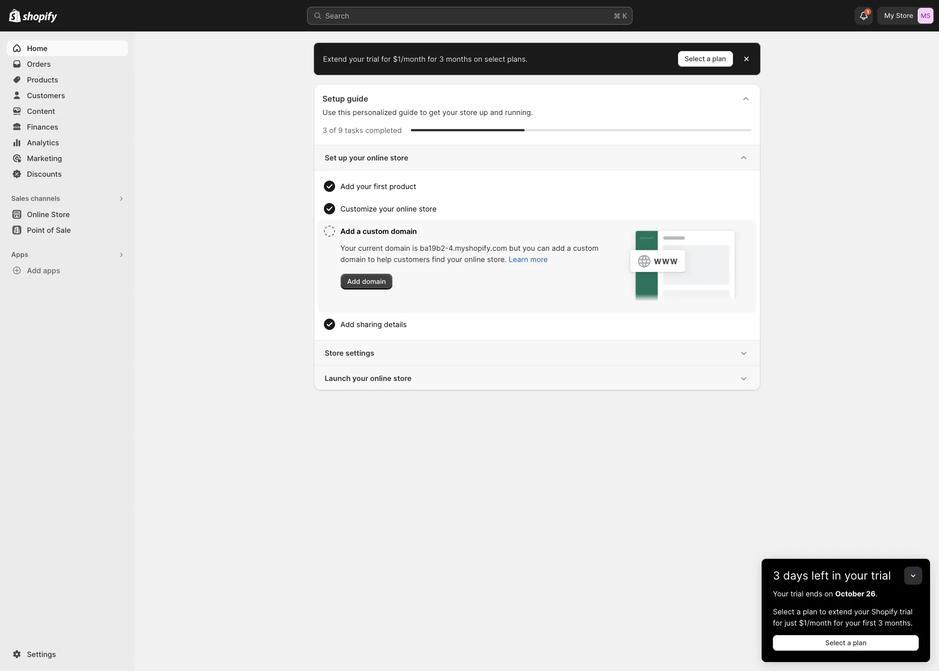Task type: locate. For each thing, give the bounding box(es) containing it.
your down 26
[[854, 607, 869, 616]]

3 down shopify
[[878, 619, 883, 628]]

learn more link
[[509, 255, 548, 264]]

your for your trial ends on october 26 .
[[773, 589, 789, 598]]

help
[[377, 255, 392, 264]]

1 horizontal spatial to
[[420, 108, 427, 117]]

your right find
[[447, 255, 462, 264]]

0 vertical spatial plan
[[712, 54, 726, 63]]

1 vertical spatial custom
[[573, 244, 599, 253]]

1 button
[[855, 7, 873, 25]]

days
[[783, 569, 808, 583]]

my store
[[884, 11, 913, 20]]

1 vertical spatial guide
[[399, 108, 418, 117]]

to
[[420, 108, 427, 117], [368, 255, 375, 264], [819, 607, 826, 616]]

online inside 'dropdown button'
[[370, 374, 392, 383]]

1 horizontal spatial select
[[773, 607, 795, 616]]

1 horizontal spatial select a plan link
[[773, 635, 919, 651]]

2 horizontal spatial plan
[[853, 639, 867, 647]]

0 vertical spatial select
[[685, 54, 705, 63]]

learn
[[509, 255, 528, 264]]

1 vertical spatial of
[[47, 226, 54, 235]]

2 horizontal spatial store
[[896, 11, 913, 20]]

on
[[474, 54, 482, 63], [825, 589, 833, 598]]

your down days
[[773, 589, 789, 598]]

finances link
[[7, 119, 128, 135]]

your up customize
[[356, 182, 372, 191]]

of for sale
[[47, 226, 54, 235]]

launch your online store button
[[313, 366, 760, 391]]

to down the current
[[368, 255, 375, 264]]

custom inside your current domain is ba19b2-4.myshopify.com but you can add a custom domain to help customers find your online store.
[[573, 244, 599, 253]]

1 vertical spatial to
[[368, 255, 375, 264]]

custom
[[363, 227, 389, 236], [573, 244, 599, 253]]

trial up months. at the bottom
[[900, 607, 913, 616]]

select for leftmost select a plan link
[[685, 54, 705, 63]]

sale
[[56, 226, 71, 235]]

2 horizontal spatial select
[[825, 639, 845, 647]]

up right set
[[338, 153, 347, 162]]

0 vertical spatial of
[[329, 126, 336, 135]]

custom right add
[[573, 244, 599, 253]]

1 horizontal spatial select a plan
[[825, 639, 867, 647]]

⌘
[[614, 11, 620, 20]]

0 vertical spatial select a plan link
[[678, 51, 733, 67]]

3 left 9
[[322, 126, 327, 135]]

add left "apps"
[[27, 266, 41, 275]]

sales
[[11, 194, 29, 203]]

1 vertical spatial first
[[863, 619, 876, 628]]

$1/month right just
[[799, 619, 832, 628]]

up
[[479, 108, 488, 117], [338, 153, 347, 162]]

3 left days
[[773, 569, 780, 583]]

store up sale
[[51, 210, 70, 219]]

guide left get
[[399, 108, 418, 117]]

domain down the current
[[340, 255, 366, 264]]

domain up is
[[391, 227, 417, 236]]

add right mark add a custom domain as done icon
[[340, 227, 355, 236]]

store up launch
[[325, 349, 344, 358]]

my store image
[[918, 8, 933, 24]]

apps
[[43, 266, 60, 275]]

trial up .
[[871, 569, 891, 583]]

0 horizontal spatial guide
[[347, 94, 368, 103]]

1 vertical spatial plan
[[803, 607, 817, 616]]

content link
[[7, 103, 128, 119]]

sales channels
[[11, 194, 60, 203]]

add for add domain
[[347, 277, 360, 286]]

shopify image
[[9, 9, 21, 22], [23, 12, 57, 23]]

1 horizontal spatial on
[[825, 589, 833, 598]]

a
[[707, 54, 711, 63], [357, 227, 361, 236], [567, 244, 571, 253], [797, 607, 801, 616], [847, 639, 851, 647]]

3 inside select a plan to extend your shopify trial for just $1/month for your first 3 months.
[[878, 619, 883, 628]]

discounts link
[[7, 166, 128, 182]]

0 horizontal spatial select a plan link
[[678, 51, 733, 67]]

add inside button
[[27, 266, 41, 275]]

my
[[884, 11, 894, 20]]

1 horizontal spatial store
[[325, 349, 344, 358]]

online store link
[[7, 207, 128, 222]]

store inside button
[[51, 210, 70, 219]]

of inside button
[[47, 226, 54, 235]]

store down "details"
[[393, 374, 412, 383]]

1 horizontal spatial of
[[329, 126, 336, 135]]

3 days left in your trial element
[[762, 588, 930, 662]]

0 vertical spatial your
[[340, 244, 356, 253]]

0 horizontal spatial shopify image
[[9, 9, 21, 22]]

on left "select" on the right of the page
[[474, 54, 482, 63]]

add inside dropdown button
[[340, 227, 355, 236]]

1 horizontal spatial your
[[773, 589, 789, 598]]

more
[[530, 255, 548, 264]]

for
[[381, 54, 391, 63], [428, 54, 437, 63], [773, 619, 782, 628], [834, 619, 843, 628]]

1 horizontal spatial $1/month
[[799, 619, 832, 628]]

1 vertical spatial up
[[338, 153, 347, 162]]

online down "settings"
[[370, 374, 392, 383]]

add for add a custom domain
[[340, 227, 355, 236]]

on right ends
[[825, 589, 833, 598]]

products
[[27, 75, 58, 84]]

orders
[[27, 60, 51, 68]]

0 horizontal spatial plan
[[712, 54, 726, 63]]

add a custom domain element
[[340, 242, 608, 290]]

to inside your current domain is ba19b2-4.myshopify.com but you can add a custom domain to help customers find your online store.
[[368, 255, 375, 264]]

9
[[338, 126, 343, 135]]

trial inside select a plan to extend your shopify trial for just $1/month for your first 3 months.
[[900, 607, 913, 616]]

1 vertical spatial $1/month
[[799, 619, 832, 628]]

store right my
[[896, 11, 913, 20]]

online store button
[[0, 207, 135, 222]]

2 vertical spatial to
[[819, 607, 826, 616]]

1 vertical spatial store
[[51, 210, 70, 219]]

0 vertical spatial select a plan
[[685, 54, 726, 63]]

your up october
[[844, 569, 868, 583]]

add sharing details button
[[340, 313, 751, 336]]

0 horizontal spatial on
[[474, 54, 482, 63]]

0 vertical spatial store
[[896, 11, 913, 20]]

store up 'product'
[[390, 153, 408, 162]]

marketing
[[27, 154, 62, 163]]

your up add a custom domain on the left of the page
[[379, 204, 394, 213]]

your inside "dropdown button"
[[844, 569, 868, 583]]

add for add sharing details
[[340, 320, 354, 329]]

marketing link
[[7, 150, 128, 166]]

0 horizontal spatial custom
[[363, 227, 389, 236]]

setup
[[322, 94, 345, 103]]

first left 'product'
[[374, 182, 387, 191]]

of left sale
[[47, 226, 54, 235]]

store inside dropdown button
[[325, 349, 344, 358]]

your inside your current domain is ba19b2-4.myshopify.com but you can add a custom domain to help customers find your online store.
[[340, 244, 356, 253]]

0 horizontal spatial up
[[338, 153, 347, 162]]

store
[[896, 11, 913, 20], [51, 210, 70, 219], [325, 349, 344, 358]]

settings link
[[7, 647, 128, 662]]

2 vertical spatial select
[[825, 639, 845, 647]]

trial
[[366, 54, 379, 63], [871, 569, 891, 583], [791, 589, 804, 598], [900, 607, 913, 616]]

0 vertical spatial first
[[374, 182, 387, 191]]

1 horizontal spatial plan
[[803, 607, 817, 616]]

online inside your current domain is ba19b2-4.myshopify.com but you can add a custom domain to help customers find your online store.
[[464, 255, 485, 264]]

running.
[[505, 108, 533, 117]]

for left just
[[773, 619, 782, 628]]

0 horizontal spatial store
[[51, 210, 70, 219]]

add your first product button
[[340, 175, 751, 198]]

0 horizontal spatial to
[[368, 255, 375, 264]]

to left get
[[420, 108, 427, 117]]

0 horizontal spatial your
[[340, 244, 356, 253]]

this
[[338, 108, 351, 117]]

select a plan
[[685, 54, 726, 63], [825, 639, 867, 647]]

your right launch
[[352, 374, 368, 383]]

0 horizontal spatial first
[[374, 182, 387, 191]]

0 vertical spatial custom
[[363, 227, 389, 236]]

0 vertical spatial up
[[479, 108, 488, 117]]

1 horizontal spatial up
[[479, 108, 488, 117]]

select a plan inside 3 days left in your trial element
[[825, 639, 867, 647]]

analytics
[[27, 138, 59, 147]]

1 horizontal spatial first
[[863, 619, 876, 628]]

1 vertical spatial select
[[773, 607, 795, 616]]

use
[[322, 108, 336, 117]]

for down extend
[[834, 619, 843, 628]]

0 horizontal spatial of
[[47, 226, 54, 235]]

a inside dropdown button
[[357, 227, 361, 236]]

orders link
[[7, 56, 128, 72]]

your for your current domain is ba19b2-4.myshopify.com but you can add a custom domain to help customers find your online store.
[[340, 244, 356, 253]]

months.
[[885, 619, 913, 628]]

online down 4.myshopify.com
[[464, 255, 485, 264]]

first
[[374, 182, 387, 191], [863, 619, 876, 628]]

0 horizontal spatial select
[[685, 54, 705, 63]]

add
[[340, 182, 354, 191], [340, 227, 355, 236], [27, 266, 41, 275], [347, 277, 360, 286], [340, 320, 354, 329]]

1 horizontal spatial custom
[[573, 244, 599, 253]]

$1/month left months
[[393, 54, 426, 63]]

3 left months
[[439, 54, 444, 63]]

2 vertical spatial store
[[325, 349, 344, 358]]

can
[[537, 244, 550, 253]]

select
[[685, 54, 705, 63], [773, 607, 795, 616], [825, 639, 845, 647]]

of left 9
[[329, 126, 336, 135]]

0 horizontal spatial $1/month
[[393, 54, 426, 63]]

store left and
[[460, 108, 477, 117]]

custom up the current
[[363, 227, 389, 236]]

your
[[349, 54, 364, 63], [442, 108, 458, 117], [349, 153, 365, 162], [356, 182, 372, 191], [379, 204, 394, 213], [447, 255, 462, 264], [352, 374, 368, 383], [844, 569, 868, 583], [854, 607, 869, 616], [845, 619, 861, 628]]

add your first product
[[340, 182, 416, 191]]

1 vertical spatial select a plan link
[[773, 635, 919, 651]]

your right get
[[442, 108, 458, 117]]

3
[[439, 54, 444, 63], [322, 126, 327, 135], [773, 569, 780, 583], [878, 619, 883, 628]]

2 horizontal spatial to
[[819, 607, 826, 616]]

0 vertical spatial to
[[420, 108, 427, 117]]

your left the current
[[340, 244, 356, 253]]

up left and
[[479, 108, 488, 117]]

trial left ends
[[791, 589, 804, 598]]

1 vertical spatial select a plan
[[825, 639, 867, 647]]

to left extend
[[819, 607, 826, 616]]

customize your online store button
[[340, 198, 751, 220]]

3 days left in your trial button
[[762, 559, 930, 583]]

plan
[[712, 54, 726, 63], [803, 607, 817, 616], [853, 639, 867, 647]]

1 vertical spatial your
[[773, 589, 789, 598]]

1 vertical spatial on
[[825, 589, 833, 598]]

and
[[490, 108, 503, 117]]

add left sharing
[[340, 320, 354, 329]]

guide up this
[[347, 94, 368, 103]]

sales channels button
[[7, 191, 128, 207]]

first down shopify
[[863, 619, 876, 628]]

add up customize
[[340, 182, 354, 191]]

add apps
[[27, 266, 60, 275]]

$1/month
[[393, 54, 426, 63], [799, 619, 832, 628]]

add down the current
[[347, 277, 360, 286]]

2 vertical spatial plan
[[853, 639, 867, 647]]

0 horizontal spatial select a plan
[[685, 54, 726, 63]]

add for add your first product
[[340, 182, 354, 191]]

custom inside dropdown button
[[363, 227, 389, 236]]



Task type: describe. For each thing, give the bounding box(es) containing it.
k
[[623, 11, 627, 20]]

add for add apps
[[27, 266, 41, 275]]

learn more
[[509, 255, 548, 264]]

current
[[358, 244, 383, 253]]

your right set
[[349, 153, 365, 162]]

a inside select a plan to extend your shopify trial for just $1/month for your first 3 months.
[[797, 607, 801, 616]]

domain down help on the top left
[[362, 277, 386, 286]]

set up your online store
[[325, 153, 408, 162]]

october
[[835, 589, 864, 598]]

to inside select a plan to extend your shopify trial for just $1/month for your first 3 months.
[[819, 607, 826, 616]]

trial inside "dropdown button"
[[871, 569, 891, 583]]

add domain
[[347, 277, 386, 286]]

finances
[[27, 122, 58, 131]]

extend
[[323, 54, 347, 63]]

online store
[[27, 210, 70, 219]]

customize your online store
[[340, 204, 437, 213]]

plan for select a plan link in 3 days left in your trial element
[[853, 639, 867, 647]]

4.myshopify.com
[[449, 244, 507, 253]]

a for leftmost select a plan link
[[707, 54, 711, 63]]

online
[[27, 210, 49, 219]]

but
[[509, 244, 521, 253]]

26
[[866, 589, 876, 598]]

extend
[[828, 607, 852, 616]]

home link
[[7, 40, 128, 56]]

first inside dropdown button
[[374, 182, 387, 191]]

launch
[[325, 374, 351, 383]]

point of sale
[[27, 226, 71, 235]]

up inside dropdown button
[[338, 153, 347, 162]]

⌘ k
[[614, 11, 627, 20]]

your trial ends on october 26 .
[[773, 589, 878, 598]]

a for 'add a custom domain' dropdown button
[[357, 227, 361, 236]]

.
[[876, 589, 878, 598]]

add sharing details
[[340, 320, 407, 329]]

shopify
[[871, 607, 898, 616]]

store.
[[487, 255, 507, 264]]

0 vertical spatial on
[[474, 54, 482, 63]]

a for select a plan link in 3 days left in your trial element
[[847, 639, 851, 647]]

select a plan for leftmost select a plan link
[[685, 54, 726, 63]]

channels
[[31, 194, 60, 203]]

1
[[867, 9, 869, 15]]

select a plan for select a plan link in 3 days left in your trial element
[[825, 639, 867, 647]]

3 of 9 tasks completed
[[322, 126, 402, 135]]

add
[[552, 244, 565, 253]]

discounts
[[27, 170, 62, 179]]

add domain link
[[340, 274, 393, 290]]

settings
[[345, 349, 374, 358]]

online down completed
[[367, 153, 388, 162]]

set
[[325, 153, 337, 162]]

store settings button
[[313, 341, 760, 365]]

customers
[[27, 91, 65, 100]]

customers
[[394, 255, 430, 264]]

a inside your current domain is ba19b2-4.myshopify.com but you can add a custom domain to help customers find your online store.
[[567, 244, 571, 253]]

extend your trial for $1/month for 3 months on select plans.
[[323, 54, 528, 63]]

your inside your current domain is ba19b2-4.myshopify.com but you can add a custom domain to help customers find your online store.
[[447, 255, 462, 264]]

3 inside "dropdown button"
[[773, 569, 780, 583]]

add a custom domain
[[340, 227, 417, 236]]

select a plan link inside 3 days left in your trial element
[[773, 635, 919, 651]]

store for my store
[[896, 11, 913, 20]]

your right extend
[[349, 54, 364, 63]]

of for 9
[[329, 126, 336, 135]]

point of sale link
[[7, 222, 128, 238]]

is
[[412, 244, 418, 253]]

launch your online store
[[325, 374, 412, 383]]

product
[[389, 182, 416, 191]]

domain up help on the top left
[[385, 244, 410, 253]]

select a plan to extend your shopify trial for just $1/month for your first 3 months.
[[773, 607, 913, 628]]

add a custom domain button
[[340, 220, 608, 242]]

months
[[446, 54, 472, 63]]

3 days left in your trial
[[773, 569, 891, 583]]

0 vertical spatial guide
[[347, 94, 368, 103]]

in
[[832, 569, 841, 583]]

content
[[27, 107, 55, 116]]

on inside 3 days left in your trial element
[[825, 589, 833, 598]]

domain inside dropdown button
[[391, 227, 417, 236]]

select for select a plan link in 3 days left in your trial element
[[825, 639, 845, 647]]

1 horizontal spatial guide
[[399, 108, 418, 117]]

mark add a custom domain as done image
[[322, 225, 336, 238]]

personalized
[[353, 108, 397, 117]]

plan inside select a plan to extend your shopify trial for just $1/month for your first 3 months.
[[803, 607, 817, 616]]

store up ba19b2-
[[419, 204, 437, 213]]

ba19b2-
[[420, 244, 449, 253]]

trial right extend
[[366, 54, 379, 63]]

customers link
[[7, 88, 128, 103]]

set up your online store button
[[313, 145, 760, 170]]

get
[[429, 108, 440, 117]]

store for online store
[[51, 210, 70, 219]]

for left months
[[428, 54, 437, 63]]

select
[[484, 54, 505, 63]]

your current domain is ba19b2-4.myshopify.com but you can add a custom domain to help customers find your online store.
[[340, 244, 599, 264]]

point
[[27, 226, 45, 235]]

analytics link
[[7, 135, 128, 150]]

customize
[[340, 204, 377, 213]]

home
[[27, 44, 48, 53]]

0 vertical spatial $1/month
[[393, 54, 426, 63]]

point of sale button
[[0, 222, 135, 238]]

use this personalized guide to get your store up and running.
[[322, 108, 533, 117]]

completed
[[365, 126, 402, 135]]

first inside select a plan to extend your shopify trial for just $1/month for your first 3 months.
[[863, 619, 876, 628]]

store inside 'dropdown button'
[[393, 374, 412, 383]]

your inside 'dropdown button'
[[352, 374, 368, 383]]

select inside select a plan to extend your shopify trial for just $1/month for your first 3 months.
[[773, 607, 795, 616]]

online down 'product'
[[396, 204, 417, 213]]

just
[[785, 619, 797, 628]]

your down extend
[[845, 619, 861, 628]]

for right extend
[[381, 54, 391, 63]]

store settings
[[325, 349, 374, 358]]

$1/month inside select a plan to extend your shopify trial for just $1/month for your first 3 months.
[[799, 619, 832, 628]]

products link
[[7, 72, 128, 88]]

sharing
[[356, 320, 382, 329]]

add apps button
[[7, 263, 128, 278]]

find
[[432, 255, 445, 264]]

setup guide
[[322, 94, 368, 103]]

1 horizontal spatial shopify image
[[23, 12, 57, 23]]

search
[[325, 11, 349, 20]]

details
[[384, 320, 407, 329]]

plan for leftmost select a plan link
[[712, 54, 726, 63]]



Task type: vqa. For each thing, say whether or not it's contained in the screenshot.
bottom Select a plan link
yes



